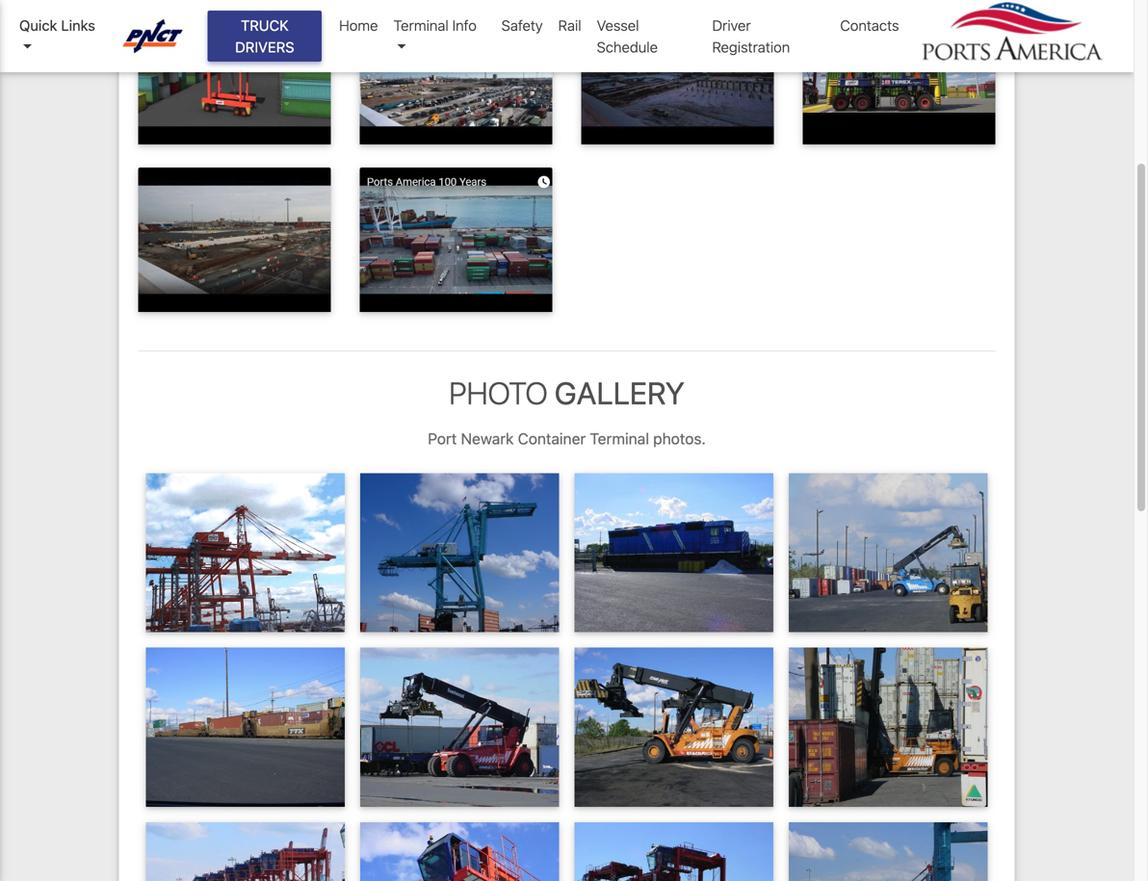Task type: describe. For each thing, give the bounding box(es) containing it.
home link
[[331, 7, 386, 44]]

truck
[[241, 17, 289, 34]]

safety
[[502, 17, 543, 34]]

quick
[[19, 17, 57, 34]]

schedule
[[597, 39, 658, 55]]

photo gallery
[[449, 375, 685, 411]]

newark
[[461, 430, 514, 448]]

photo
[[449, 375, 548, 411]]

driver
[[712, 17, 751, 34]]

contacts
[[840, 17, 899, 34]]

vessel schedule link
[[589, 7, 705, 66]]

info
[[452, 17, 477, 34]]

vessel
[[597, 17, 639, 34]]

safety link
[[494, 7, 551, 44]]

drivers
[[235, 39, 294, 55]]

home
[[339, 17, 378, 34]]

registration
[[712, 39, 790, 55]]



Task type: locate. For each thing, give the bounding box(es) containing it.
contacts link
[[833, 7, 907, 44]]

1 vertical spatial terminal
[[590, 430, 649, 448]]

vessel schedule
[[597, 17, 658, 55]]

terminal info
[[393, 17, 477, 34]]

0 horizontal spatial terminal
[[393, 17, 449, 34]]

rail
[[558, 17, 581, 34]]

links
[[61, 17, 95, 34]]

terminal left info
[[393, 17, 449, 34]]

terminal
[[393, 17, 449, 34], [590, 430, 649, 448]]

1 horizontal spatial terminal
[[590, 430, 649, 448]]

gallery
[[555, 375, 685, 411]]

driver registration
[[712, 17, 790, 55]]

port
[[428, 430, 457, 448]]

truck drivers
[[235, 17, 294, 55]]

quick links link
[[19, 14, 104, 58]]

port newark container terminal photos.
[[428, 430, 706, 448]]

truck drivers link
[[208, 11, 322, 62]]

driver registration link
[[705, 7, 833, 66]]

quick links
[[19, 17, 95, 34]]

terminal info link
[[386, 7, 494, 66]]

rail link
[[551, 7, 589, 44]]

0 vertical spatial terminal
[[393, 17, 449, 34]]

terminal down gallery
[[590, 430, 649, 448]]

photos.
[[653, 430, 706, 448]]

terminal inside terminal info "link"
[[393, 17, 449, 34]]

container
[[518, 430, 586, 448]]

video image
[[138, 0, 331, 144], [360, 0, 552, 144], [581, 0, 774, 144], [803, 0, 996, 144], [138, 168, 331, 312], [360, 168, 552, 312]]



Task type: vqa. For each thing, say whether or not it's contained in the screenshot.
Newark,
no



